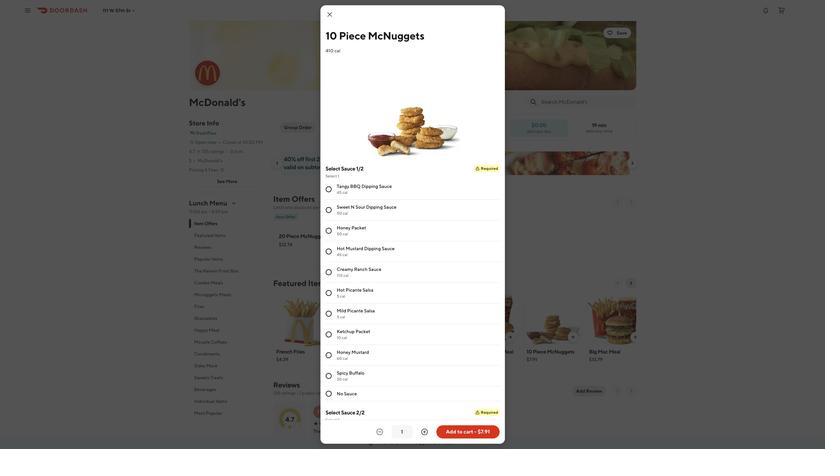 Task type: describe. For each thing, give the bounding box(es) containing it.
50 inside honey packet 50 cal
[[337, 232, 342, 237]]

1 for ratings
[[300, 391, 302, 396]]

reviews button
[[189, 242, 266, 253]]

$12.74
[[279, 242, 293, 248]]

sour
[[356, 205, 365, 210]]

limit
[[273, 205, 284, 210]]

big
[[590, 349, 597, 355]]

lunch
[[189, 199, 208, 207]]

ranch
[[354, 267, 368, 272]]

select sauce 1/2 group
[[326, 165, 500, 402]]

$ • mcdonald's
[[189, 158, 223, 163]]

buffalo
[[349, 371, 365, 376]]

mi
[[238, 149, 244, 154]]

• inside the reviews 135 ratings • 1 public review
[[297, 391, 299, 396]]

dipping inside sweet n sour dipping sauce 50 cal
[[366, 205, 383, 210]]

individual items
[[194, 399, 228, 404]]

previous button of carousel image for first next button of carousel icon from the top of the page
[[616, 200, 621, 205]]

2 cheeseburger meal
[[464, 349, 514, 355]]

hot for hot picante salsa
[[337, 288, 345, 293]]

featured inside heading
[[273, 279, 307, 288]]

sauce inside creamy ranch sauce 110 cal
[[369, 267, 382, 272]]

reviews 135 ratings • 1 public review
[[273, 381, 330, 396]]

open now
[[195, 140, 217, 145]]

review
[[316, 391, 330, 396]]

item for item offers limit one discount per order
[[273, 194, 290, 204]]

store info
[[189, 119, 219, 127]]

1 for 1/2
[[338, 174, 340, 179]]

2 select from the top
[[326, 174, 337, 179]]

0 vertical spatial previous button of carousel image
[[275, 161, 280, 166]]

piece for 20 piece mcnuggets $12.74
[[286, 233, 300, 240]]

2 cheeseburger meal image
[[462, 291, 520, 347]]

50 inside sweet n sour dipping sauce 50 cal
[[337, 211, 342, 216]]

condiments button
[[189, 348, 266, 360]]

first
[[306, 156, 316, 163]]

spicy buffalo 30 cal
[[337, 371, 365, 382]]

the
[[194, 269, 202, 274]]

mustard for hot
[[346, 246, 364, 252]]

&
[[205, 167, 208, 173]]

• closes at 10:30 pm
[[219, 140, 263, 145]]

mcnuggets meals button
[[189, 289, 266, 301]]

0 vertical spatial 135
[[202, 149, 209, 154]]

0 vertical spatial 4.7
[[189, 149, 195, 154]]

min
[[598, 122, 607, 129]]

10 piece mcnuggets meal image
[[336, 291, 395, 347]]

free 20pc mcnuggetsⓡ on $20+
[[378, 440, 458, 446]]

10 piece mcnuggets image
[[524, 291, 583, 347]]

dashpass
[[196, 131, 217, 136]]

1/2
[[357, 166, 364, 172]]

0 vertical spatial popular
[[194, 257, 211, 262]]

sides more
[[194, 364, 218, 369]]

meal up the mccafe coffees
[[209, 328, 220, 333]]

19
[[592, 122, 597, 129]]

sides
[[194, 364, 206, 369]]

10 piece mcnuggets
[[326, 29, 425, 42]]

item offer
[[276, 215, 296, 220]]

hot mustard dipping sauce 45 cal
[[337, 246, 395, 257]]

cal inside ketchup packet 10 cal
[[342, 336, 347, 341]]

big mac meal image
[[587, 291, 645, 347]]

to inside button
[[458, 429, 463, 435]]

salsa for hot picante salsa
[[363, 288, 374, 293]]

notification bell image
[[762, 6, 770, 14]]

pamela d
[[328, 409, 351, 415]]

frost
[[219, 269, 230, 274]]

reviews link
[[273, 381, 300, 390]]

add review button
[[573, 386, 606, 397]]

happy meal
[[194, 328, 220, 333]]

of
[[282, 436, 286, 441]]

the kerwin frost box
[[194, 269, 239, 274]]

french
[[276, 349, 293, 355]]

treats
[[210, 375, 223, 381]]

featured items heading
[[273, 278, 329, 289]]

mac
[[598, 349, 608, 355]]

picante for hot
[[346, 288, 362, 293]]

subtotals
[[305, 164, 329, 171]]

review
[[587, 389, 602, 394]]

0 items, open order cart image
[[778, 6, 786, 14]]

packet for ketchup packet
[[356, 329, 371, 335]]

cheeseburger
[[468, 349, 501, 355]]

creamy
[[337, 267, 354, 272]]

no
[[337, 392, 343, 397]]

sauce inside 'select sauce 2/2 select 1'
[[341, 410, 356, 416]]

0 horizontal spatial ratings
[[210, 149, 224, 154]]

discount
[[294, 205, 312, 210]]

picante for mild
[[347, 309, 363, 314]]

add for add to cart - $7.91
[[446, 429, 457, 435]]

select sauce 1/2 select 1
[[326, 166, 364, 179]]

fries inside french fries $4.39
[[294, 349, 305, 355]]

sweets treats
[[194, 375, 223, 381]]

coffees
[[211, 340, 227, 345]]

2 next button of carousel image from the top
[[629, 281, 634, 286]]

next button of carousel image
[[630, 161, 635, 166]]

1 vertical spatial 4.7
[[285, 416, 295, 423]]

40%
[[284, 156, 296, 163]]

pricing & fees
[[189, 167, 218, 173]]

free
[[378, 440, 389, 446]]

required for 2/2
[[481, 410, 499, 415]]

mcnuggets for 10 piece mcnuggets
[[368, 29, 425, 42]]

dipping for bbq
[[362, 184, 378, 189]]

most
[[194, 411, 205, 416]]

per
[[313, 205, 320, 210]]

see for see more
[[217, 179, 225, 184]]

dipping for mustard
[[364, 246, 381, 252]]

up
[[339, 156, 346, 163]]

honey for honey packet
[[337, 225, 351, 231]]

items inside featured items heading
[[308, 279, 329, 288]]

cart
[[464, 429, 474, 435]]

one
[[285, 205, 293, 210]]

11:00
[[189, 209, 200, 215]]

beverages
[[194, 387, 216, 393]]

fee
[[545, 129, 552, 134]]

increase quantity by 1 image
[[421, 429, 429, 436]]

item offers limit one discount per order
[[273, 194, 332, 210]]

order
[[299, 125, 312, 130]]

mcnuggets meals
[[194, 292, 232, 298]]

mcchicken image
[[399, 291, 457, 347]]

- inside button
[[475, 429, 477, 435]]

2/2
[[357, 410, 365, 416]]

1 vertical spatial featured items
[[273, 279, 329, 288]]

4 select from the top
[[326, 418, 337, 423]]

ketchup
[[337, 329, 355, 335]]

previous image
[[616, 389, 621, 394]]

delivery inside 19 min delivery time
[[586, 129, 603, 134]]

beverages button
[[189, 384, 266, 396]]

$7.91 inside add to cart - $7.91 button
[[478, 429, 490, 435]]

2 inside 40% off first 2 orders up to $10 off with 40welcome, valid on subtotals $15
[[317, 156, 320, 163]]

cal inside sweet n sour dipping sauce 50 cal
[[343, 211, 348, 216]]

111
[[103, 8, 108, 13]]

decrease quantity by 1 image
[[376, 429, 384, 436]]

on inside 40% off first 2 orders up to $10 off with 40welcome, valid on subtotals $15
[[297, 164, 304, 171]]

items for individual items 'button'
[[216, 399, 228, 404]]

reviews for reviews 135 ratings • 1 public review
[[273, 381, 300, 390]]

• right $
[[194, 158, 196, 163]]

Current quantity is 1 number field
[[396, 429, 409, 436]]

sweet n sour dipping sauce 50 cal
[[337, 205, 397, 216]]

group order
[[284, 125, 312, 130]]

order
[[321, 205, 332, 210]]

pricing
[[189, 167, 204, 173]]

0 horizontal spatial -
[[208, 209, 210, 215]]

sauce inside sweet n sour dipping sauce 50 cal
[[384, 205, 397, 210]]

no sauce
[[337, 392, 357, 397]]

tangy bbq dipping sauce 45 cal
[[337, 184, 392, 195]]

2 vertical spatial 5
[[287, 436, 289, 441]]



Task type: vqa. For each thing, say whether or not it's contained in the screenshot.


Task type: locate. For each thing, give the bounding box(es) containing it.
items inside popular items button
[[212, 257, 223, 262]]

45 for tangy bbq dipping sauce
[[337, 190, 342, 195]]

cal down "sweet"
[[343, 211, 348, 216]]

10 inside 10 piece mcnuggets $7.91
[[527, 349, 532, 355]]

1 inside select sauce 1/2 select 1
[[338, 174, 340, 179]]

1 horizontal spatial featured
[[273, 279, 307, 288]]

on right valid
[[297, 164, 304, 171]]

packet
[[352, 225, 366, 231], [356, 329, 371, 335]]

cal inside honey mustard 60 cal
[[343, 356, 348, 361]]

1 vertical spatial 135
[[273, 391, 281, 396]]

pricing & fees button
[[189, 167, 225, 173]]

items inside featured items button
[[214, 233, 226, 238]]

more for sides more
[[207, 364, 218, 369]]

Item Search search field
[[542, 99, 631, 106]]

salsa down hot picante salsa 5 cal
[[364, 309, 375, 314]]

0 horizontal spatial see
[[217, 179, 225, 184]]

ratings down 'now'
[[210, 149, 224, 154]]

sides more button
[[189, 360, 266, 372]]

piece for 10 piece mcnuggets meal $13.99
[[346, 349, 359, 355]]

1 vertical spatial meals
[[219, 292, 232, 298]]

to left cart
[[458, 429, 463, 435]]

0 horizontal spatial reviews
[[194, 245, 212, 250]]

picante down creamy ranch sauce 110 cal
[[346, 288, 362, 293]]

1 off from the left
[[297, 156, 305, 163]]

popular items button
[[189, 253, 266, 265]]

135
[[202, 149, 209, 154], [273, 391, 281, 396]]

meals inside button
[[219, 292, 232, 298]]

items inside individual items 'button'
[[216, 399, 228, 404]]

cal inside hot picante salsa 5 cal
[[340, 294, 345, 299]]

honey for honey mustard
[[337, 350, 351, 355]]

cal up creamy on the bottom left
[[343, 252, 348, 257]]

10 inside ketchup packet 10 cal
[[337, 336, 341, 341]]

piece inside dialog
[[339, 29, 366, 42]]

hot inside hot picante salsa 5 cal
[[337, 288, 345, 293]]

popular down the individual items
[[206, 411, 222, 416]]

store
[[189, 119, 206, 127]]

cal up mild
[[340, 294, 345, 299]]

2 vertical spatial 1
[[338, 418, 340, 423]]

cal down ketchup
[[342, 336, 347, 341]]

picante inside the mild picante salsa 5 cal
[[347, 309, 363, 314]]

• right 'now'
[[219, 140, 221, 145]]

previous button of carousel image
[[275, 161, 280, 166], [616, 200, 621, 205], [616, 281, 621, 286]]

mcnuggetsⓡ
[[404, 440, 437, 446]]

more for see more
[[226, 179, 237, 184]]

1 vertical spatial 50
[[337, 232, 342, 237]]

required for 1/2
[[481, 166, 499, 171]]

next image
[[629, 389, 634, 394]]

10 for 10 piece mcnuggets $7.91
[[527, 349, 532, 355]]

0 vertical spatial picante
[[346, 288, 362, 293]]

meal right mac
[[609, 349, 621, 355]]

pm
[[256, 140, 263, 145]]

1 horizontal spatial ratings
[[282, 391, 296, 396]]

open menu image
[[24, 6, 32, 14]]

1 horizontal spatial add item to cart image
[[508, 335, 513, 340]]

0 vertical spatial 45
[[337, 190, 342, 195]]

dipping right bbq
[[362, 184, 378, 189]]

to right up
[[347, 156, 352, 163]]

0 horizontal spatial featured items
[[194, 233, 226, 238]]

reviews
[[194, 245, 212, 250], [273, 381, 300, 390]]

- right cart
[[475, 429, 477, 435]]

0 vertical spatial packet
[[352, 225, 366, 231]]

1 add item to cart image from the left
[[571, 335, 576, 340]]

select down orders
[[326, 166, 340, 172]]

1 horizontal spatial fries
[[294, 349, 305, 355]]

piece inside 20 piece mcnuggets $12.74
[[286, 233, 300, 240]]

2 50 from the top
[[337, 232, 342, 237]]

tangy
[[337, 184, 350, 189]]

fries button
[[189, 301, 266, 313]]

1 horizontal spatial on
[[438, 440, 444, 446]]

combo meals button
[[189, 277, 266, 289]]

1 horizontal spatial add
[[577, 389, 586, 394]]

add inside "button"
[[577, 389, 586, 394]]

0 vertical spatial more
[[226, 179, 237, 184]]

see inside "button"
[[217, 179, 225, 184]]

1 horizontal spatial 135
[[273, 391, 281, 396]]

0 vertical spatial mcdonald's
[[189, 96, 246, 108]]

cal inside tangy bbq dipping sauce 45 cal
[[343, 190, 348, 195]]

mustard down honey packet 50 cal
[[346, 246, 364, 252]]

$
[[189, 158, 192, 163]]

1
[[338, 174, 340, 179], [300, 391, 302, 396], [338, 418, 340, 423]]

0 horizontal spatial add item to cart image
[[320, 335, 326, 340]]

piece inside 10 piece mcnuggets $7.91
[[533, 349, 546, 355]]

mcnuggets inside dialog
[[368, 29, 425, 42]]

add item to cart image left ketchup packet 10 cal
[[320, 335, 326, 340]]

item offers
[[194, 221, 218, 226]]

0 vertical spatial hot
[[337, 246, 345, 252]]

1 hot from the top
[[337, 246, 345, 252]]

orders
[[321, 156, 338, 163]]

next button of carousel image
[[629, 200, 634, 205], [629, 281, 634, 286]]

5 inside the mild picante salsa 5 cal
[[337, 315, 340, 320]]

10:30
[[243, 140, 255, 145]]

fries up shareables
[[194, 304, 204, 310]]

now
[[208, 140, 217, 145]]

items for featured items button
[[214, 233, 226, 238]]

picante right mild
[[347, 309, 363, 314]]

1 horizontal spatial 2
[[464, 349, 467, 355]]

required inside select sauce 1/2 group
[[481, 166, 499, 171]]

mcnuggets inside 10 piece mcnuggets $7.91
[[547, 349, 575, 355]]

-
[[208, 209, 210, 215], [475, 429, 477, 435]]

see down fees
[[217, 179, 225, 184]]

item up limit
[[273, 194, 290, 204]]

condiments
[[194, 352, 220, 357]]

most popular button
[[189, 408, 266, 420]]

0 vertical spatial -
[[208, 209, 210, 215]]

1 vertical spatial fries
[[294, 349, 305, 355]]

$4.39
[[276, 357, 289, 363]]

10 for 10 piece mcnuggets
[[326, 29, 337, 42]]

cal down creamy on the bottom left
[[344, 273, 349, 278]]

5 for mild picante salsa
[[337, 315, 340, 320]]

0 horizontal spatial 4.7
[[189, 149, 195, 154]]

2 add item to cart image from the left
[[508, 335, 513, 340]]

10 for 10 piece mcnuggets meal $13.99
[[339, 349, 345, 355]]

french fries image
[[274, 291, 332, 347]]

add inside button
[[446, 429, 457, 435]]

cal inside spicy buffalo 30 cal
[[343, 377, 348, 382]]

kerwin
[[203, 269, 218, 274]]

1 vertical spatial on
[[438, 440, 444, 446]]

salsa for mild picante salsa
[[364, 309, 375, 314]]

featured items button
[[189, 230, 266, 242]]

cal right 30 at the bottom left of page
[[343, 377, 348, 382]]

add to cart - $7.91 button
[[437, 426, 500, 439]]

0 horizontal spatial featured
[[194, 233, 213, 238]]

packet for honey packet
[[352, 225, 366, 231]]

1 45 from the top
[[337, 190, 342, 195]]

135 down reviews link
[[273, 391, 281, 396]]

reviews inside the reviews 135 ratings • 1 public review
[[273, 381, 300, 390]]

offer
[[286, 215, 296, 220]]

offers down 11:00 am - 4:59 pm
[[205, 221, 218, 226]]

meals
[[211, 281, 223, 286], [219, 292, 232, 298]]

mcdonald's up pricing & fees button
[[198, 158, 223, 163]]

1 vertical spatial 2
[[464, 349, 467, 355]]

1 vertical spatial previous button of carousel image
[[616, 200, 621, 205]]

0 vertical spatial honey
[[337, 225, 351, 231]]

2 left cheeseburger
[[464, 349, 467, 355]]

popular up the
[[194, 257, 211, 262]]

1 vertical spatial popular
[[206, 411, 222, 416]]

135 up $ • mcdonald's at the top
[[202, 149, 209, 154]]

sauce inside select sauce 1/2 select 1
[[341, 166, 356, 172]]

stars
[[290, 436, 298, 441]]

sauce inside tangy bbq dipping sauce 45 cal
[[379, 184, 392, 189]]

item
[[273, 194, 290, 204], [276, 215, 285, 220], [194, 221, 204, 226]]

0 vertical spatial meals
[[211, 281, 223, 286]]

1 vertical spatial ratings
[[282, 391, 296, 396]]

0 vertical spatial next button of carousel image
[[629, 200, 634, 205]]

2 vertical spatial item
[[194, 221, 204, 226]]

off right $10
[[364, 156, 371, 163]]

meal up $13.99
[[339, 356, 351, 363]]

happy
[[194, 328, 208, 333]]

0 horizontal spatial 135
[[202, 149, 209, 154]]

2 inside button
[[464, 349, 467, 355]]

featured inside button
[[194, 233, 213, 238]]

2 delivery from the left
[[527, 129, 544, 134]]

honey up "60"
[[337, 350, 351, 355]]

hot down 110
[[337, 288, 345, 293]]

0.6
[[230, 149, 238, 154]]

1 delivery from the left
[[586, 129, 603, 134]]

mustard for honey
[[352, 350, 369, 355]]

mcdonald's image
[[189, 21, 637, 90], [195, 61, 220, 86]]

to inside 40% off first 2 orders up to $10 off with 40welcome, valid on subtotals $15
[[347, 156, 352, 163]]

piece for 10 piece mcnuggets
[[339, 29, 366, 42]]

valid
[[284, 164, 296, 171]]

20
[[279, 233, 286, 240]]

4.7 up of 5 stars
[[285, 416, 295, 423]]

sweet
[[337, 205, 350, 210]]

select down the pamela
[[326, 418, 337, 423]]

1 next button of carousel image from the top
[[629, 200, 634, 205]]

d
[[347, 409, 351, 415]]

0 vertical spatial fries
[[194, 304, 204, 310]]

0 vertical spatial reviews
[[194, 245, 212, 250]]

1 horizontal spatial 4.7
[[285, 416, 295, 423]]

offers for item offers
[[205, 221, 218, 226]]

4.7 up $
[[189, 149, 195, 154]]

1 vertical spatial to
[[458, 429, 463, 435]]

45 up creamy on the bottom left
[[337, 252, 342, 257]]

40% off first 2 orders up to $10 off with 40welcome, valid on subtotals $15
[[284, 156, 425, 171]]

hot inside hot mustard dipping sauce 45 cal
[[337, 246, 345, 252]]

hot picante salsa 5 cal
[[337, 288, 374, 299]]

big mac meal $13.79
[[590, 349, 621, 363]]

1 vertical spatial -
[[475, 429, 477, 435]]

1 left 'public'
[[300, 391, 302, 396]]

3 select from the top
[[326, 410, 340, 416]]

1 horizontal spatial offers
[[292, 194, 315, 204]]

packet inside honey packet 50 cal
[[352, 225, 366, 231]]

mcnuggets inside 20 piece mcnuggets $12.74
[[300, 233, 328, 240]]

1 honey from the top
[[337, 225, 351, 231]]

0 vertical spatial 2
[[317, 156, 320, 163]]

cal up hot mustard dipping sauce 45 cal
[[343, 232, 348, 237]]

0 horizontal spatial off
[[297, 156, 305, 163]]

item inside item offers limit one discount per order
[[273, 194, 290, 204]]

2 add item to cart image from the left
[[633, 335, 639, 340]]

mccafe coffees button
[[189, 337, 266, 348]]

ratings down reviews link
[[282, 391, 296, 396]]

see left all
[[419, 428, 427, 434]]

offers
[[292, 194, 315, 204], [205, 221, 218, 226]]

2 vertical spatial previous button of carousel image
[[616, 281, 621, 286]]

1 vertical spatial 1
[[300, 391, 302, 396]]

0 horizontal spatial add
[[446, 429, 457, 435]]

5 right of
[[287, 436, 289, 441]]

meal inside big mac meal $13.79
[[609, 349, 621, 355]]

to
[[347, 156, 352, 163], [458, 429, 463, 435]]

item for item offer
[[276, 215, 285, 220]]

mustard down ketchup packet 10 cal
[[352, 350, 369, 355]]

cal down tangy
[[343, 190, 348, 195]]

add item to cart image for 2 cheeseburger meal
[[508, 335, 513, 340]]

honey inside honey packet 50 cal
[[337, 225, 351, 231]]

mild
[[337, 309, 347, 314]]

featured
[[194, 233, 213, 238], [273, 279, 307, 288]]

1 required from the top
[[481, 166, 499, 171]]

dipping inside hot mustard dipping sauce 45 cal
[[364, 246, 381, 252]]

item down limit
[[276, 215, 285, 220]]

delivery left the time on the top right of page
[[586, 129, 603, 134]]

reviews for reviews
[[194, 245, 212, 250]]

st
[[126, 8, 131, 13]]

meals down combo meals button in the left of the page
[[219, 292, 232, 298]]

public
[[302, 391, 315, 396]]

0 vertical spatial add
[[577, 389, 586, 394]]

0 vertical spatial see
[[217, 179, 225, 184]]

reviews inside "reviews" button
[[194, 245, 212, 250]]

item down 11:00
[[194, 221, 204, 226]]

meal right cheeseburger
[[502, 349, 514, 355]]

0 vertical spatial ratings
[[210, 149, 224, 154]]

sweets
[[194, 375, 209, 381]]

111 w 57th st button
[[103, 8, 136, 13]]

add item to cart image up 2 cheeseburger meal
[[508, 335, 513, 340]]

save button
[[604, 28, 631, 38]]

0 horizontal spatial fries
[[194, 304, 204, 310]]

dipping inside tangy bbq dipping sauce 45 cal
[[362, 184, 378, 189]]

cal inside creamy ranch sauce 110 cal
[[344, 273, 349, 278]]

more inside sides more button
[[207, 364, 218, 369]]

cal right "60"
[[343, 356, 348, 361]]

2 required from the top
[[481, 410, 499, 415]]

0 vertical spatial to
[[347, 156, 352, 163]]

picante inside hot picante salsa 5 cal
[[346, 288, 362, 293]]

individual
[[194, 399, 215, 404]]

2 hot from the top
[[337, 288, 345, 293]]

hot down honey packet 50 cal
[[337, 246, 345, 252]]

0 vertical spatial $7.91
[[527, 357, 538, 363]]

1 vertical spatial packet
[[356, 329, 371, 335]]

0 vertical spatial 50
[[337, 211, 342, 216]]

item for item offers
[[194, 221, 204, 226]]

combo
[[194, 281, 210, 286]]

1 vertical spatial featured
[[273, 279, 307, 288]]

previous button of carousel image for first next button of carousel icon from the bottom of the page
[[616, 281, 621, 286]]

0 vertical spatial required
[[481, 166, 499, 171]]

1 vertical spatial salsa
[[364, 309, 375, 314]]

1 vertical spatial offers
[[205, 221, 218, 226]]

dipping up ranch
[[364, 246, 381, 252]]

salsa down creamy ranch sauce 110 cal
[[363, 288, 374, 293]]

meals down "the kerwin frost box"
[[211, 281, 223, 286]]

honey inside honey mustard 60 cal
[[337, 350, 351, 355]]

honey mustard 60 cal
[[337, 350, 369, 361]]

1 inside the reviews 135 ratings • 1 public review
[[300, 391, 302, 396]]

reviews down $4.39
[[273, 381, 300, 390]]

0 horizontal spatial 2
[[317, 156, 320, 163]]

1 vertical spatial mustard
[[352, 350, 369, 355]]

1 vertical spatial $7.91
[[478, 429, 490, 435]]

$20+
[[445, 440, 458, 446]]

dipping right the sour
[[366, 205, 383, 210]]

0 vertical spatial item
[[273, 194, 290, 204]]

0 vertical spatial 1
[[338, 174, 340, 179]]

meal
[[209, 328, 220, 333], [502, 349, 514, 355], [609, 349, 621, 355], [339, 356, 351, 363]]

sauce inside hot mustard dipping sauce 45 cal
[[382, 246, 395, 252]]

2 right first
[[317, 156, 320, 163]]

more up menu
[[226, 179, 237, 184]]

5 down mild
[[337, 315, 340, 320]]

pm
[[222, 209, 229, 215]]

5 for hot picante salsa
[[337, 294, 340, 299]]

add up $20+
[[446, 429, 457, 435]]

mcdonald's
[[189, 96, 246, 108], [198, 158, 223, 163]]

add item to cart image inside 2 cheeseburger meal button
[[508, 335, 513, 340]]

mcnuggets for 10 piece mcnuggets $7.91
[[547, 349, 575, 355]]

2 vertical spatial dipping
[[364, 246, 381, 252]]

0 vertical spatial mustard
[[346, 246, 364, 252]]

open
[[195, 140, 207, 145]]

0 horizontal spatial $7.91
[[478, 429, 490, 435]]

salsa inside hot picante salsa 5 cal
[[363, 288, 374, 293]]

mcnuggets inside 10 piece mcnuggets meal $13.99
[[360, 349, 387, 355]]

mcnuggets for 20 piece mcnuggets $12.74
[[300, 233, 328, 240]]

None radio
[[326, 187, 332, 193], [326, 207, 332, 213], [326, 270, 332, 276], [326, 290, 332, 296], [326, 311, 332, 317], [326, 332, 332, 338], [326, 373, 332, 379], [326, 187, 332, 193], [326, 207, 332, 213], [326, 270, 332, 276], [326, 290, 332, 296], [326, 311, 332, 317], [326, 332, 332, 338], [326, 373, 332, 379]]

cal down mild
[[340, 315, 345, 320]]

None radio
[[326, 228, 332, 234], [326, 249, 332, 255], [326, 353, 332, 359], [326, 228, 332, 234], [326, 249, 332, 255], [326, 353, 332, 359]]

0 vertical spatial dipping
[[362, 184, 378, 189]]

1 horizontal spatial reviews
[[273, 381, 300, 390]]

add item to cart image
[[571, 335, 576, 340], [633, 335, 639, 340]]

more inside see more "button"
[[226, 179, 237, 184]]

item offers heading
[[273, 194, 315, 204]]

45 inside hot mustard dipping sauce 45 cal
[[337, 252, 342, 257]]

p
[[318, 409, 322, 416]]

add item to cart image for meal
[[633, 335, 639, 340]]

2 off from the left
[[364, 156, 371, 163]]

cal right 410
[[335, 48, 341, 53]]

45 down tangy
[[337, 190, 342, 195]]

5 up mild
[[337, 294, 340, 299]]

honey
[[337, 225, 351, 231], [337, 350, 351, 355]]

mustard inside hot mustard dipping sauce 45 cal
[[346, 246, 364, 252]]

reviews up popular items on the left bottom of page
[[194, 245, 212, 250]]

offers for item offers limit one discount per order
[[292, 194, 315, 204]]

hot for hot mustard dipping sauce
[[337, 246, 345, 252]]

cal inside honey packet 50 cal
[[343, 232, 348, 237]]

1 vertical spatial next button of carousel image
[[629, 281, 634, 286]]

410 cal
[[326, 48, 341, 53]]

10 inside 10 piece mcnuggets meal $13.99
[[339, 349, 345, 355]]

1 vertical spatial 5
[[337, 315, 340, 320]]

2 honey from the top
[[337, 350, 351, 355]]

1 vertical spatial see
[[419, 428, 427, 434]]

meals inside button
[[211, 281, 223, 286]]

happy meal button
[[189, 325, 266, 337]]

1 for 2/2
[[338, 418, 340, 423]]

mustard inside honey mustard 60 cal
[[352, 350, 369, 355]]

1 down the "pamela d"
[[338, 418, 340, 423]]

10 piece mcnuggets $7.91
[[527, 349, 575, 363]]

$15
[[330, 164, 339, 171]]

with
[[372, 156, 384, 163]]

4:59
[[211, 209, 221, 215]]

packet down sweet n sour dipping sauce 50 cal
[[352, 225, 366, 231]]

1 inside 'select sauce 2/2 select 1'
[[338, 418, 340, 423]]

salsa inside the mild picante salsa 5 cal
[[364, 309, 375, 314]]

50
[[337, 211, 342, 216], [337, 232, 342, 237]]

box
[[231, 269, 239, 274]]

0 horizontal spatial delivery
[[527, 129, 544, 134]]

45 for hot mustard dipping sauce
[[337, 252, 342, 257]]

on left $20+
[[438, 440, 444, 446]]

0 vertical spatial 5
[[337, 294, 340, 299]]

most popular
[[194, 411, 222, 416]]

dipping
[[362, 184, 378, 189], [366, 205, 383, 210], [364, 246, 381, 252]]

cal inside the mild picante salsa 5 cal
[[340, 315, 345, 320]]

0 vertical spatial featured
[[194, 233, 213, 238]]

1 horizontal spatial more
[[226, 179, 237, 184]]

1 vertical spatial required
[[481, 410, 499, 415]]

add left review
[[577, 389, 586, 394]]

1 50 from the top
[[337, 211, 342, 216]]

add item to cart image
[[320, 335, 326, 340], [508, 335, 513, 340]]

fries right french
[[294, 349, 305, 355]]

see all link
[[414, 402, 439, 450]]

see more button
[[189, 176, 265, 187]]

0 horizontal spatial add item to cart image
[[571, 335, 576, 340]]

meals for combo meals
[[211, 281, 223, 286]]

add item to cart image for mcnuggets
[[571, 335, 576, 340]]

delivery inside $0.00 delivery fee
[[527, 129, 544, 134]]

1 down $15
[[338, 174, 340, 179]]

19 min delivery time
[[586, 122, 613, 134]]

111 w 57th st
[[103, 8, 131, 13]]

shareables
[[194, 316, 217, 321]]

fries inside button
[[194, 304, 204, 310]]

see for see all
[[419, 428, 427, 434]]

$7.91 inside 10 piece mcnuggets $7.91
[[527, 357, 538, 363]]

1 vertical spatial picante
[[347, 309, 363, 314]]

offers up discount on the top
[[292, 194, 315, 204]]

honey down "sweet"
[[337, 225, 351, 231]]

1 select from the top
[[326, 166, 340, 172]]

ratings inside the reviews 135 ratings • 1 public review
[[282, 391, 296, 396]]

45 inside tangy bbq dipping sauce 45 cal
[[337, 190, 342, 195]]

1 horizontal spatial -
[[475, 429, 477, 435]]

1 vertical spatial dipping
[[366, 205, 383, 210]]

add item to cart image for french fries
[[320, 335, 326, 340]]

1 vertical spatial item
[[276, 215, 285, 220]]

delivery down '$0.00'
[[527, 129, 544, 134]]

select right p
[[326, 410, 340, 416]]

pamela
[[328, 409, 346, 415]]

bbq
[[350, 184, 361, 189]]

5 inside hot picante salsa 5 cal
[[337, 294, 340, 299]]

135 inside the reviews 135 ratings • 1 public review
[[273, 391, 281, 396]]

1 vertical spatial reviews
[[273, 381, 300, 390]]

select down $15
[[326, 174, 337, 179]]

add for add review
[[577, 389, 586, 394]]

1 horizontal spatial add item to cart image
[[633, 335, 639, 340]]

No Sauce radio
[[326, 391, 332, 397]]

mcdonald's up info
[[189, 96, 246, 108]]

$10
[[353, 156, 363, 163]]

offers inside item offers limit one discount per order
[[292, 194, 315, 204]]

packet inside ketchup packet 10 cal
[[356, 329, 371, 335]]

cal inside hot mustard dipping sauce 45 cal
[[343, 252, 348, 257]]

0 vertical spatial on
[[297, 164, 304, 171]]

1 horizontal spatial featured items
[[273, 279, 329, 288]]

meal inside 10 piece mcnuggets meal $13.99
[[339, 356, 351, 363]]

1 vertical spatial mcdonald's
[[198, 158, 223, 163]]

featured items inside button
[[194, 233, 226, 238]]

11:00 am - 4:59 pm
[[189, 209, 229, 215]]

meals for mcnuggets meals
[[219, 292, 232, 298]]

1 horizontal spatial to
[[458, 429, 463, 435]]

0 vertical spatial featured items
[[194, 233, 226, 238]]

piece for 10 piece mcnuggets $7.91
[[533, 349, 546, 355]]

save
[[617, 30, 627, 36]]

- right the am
[[208, 209, 210, 215]]

mcnuggets for 10 piece mcnuggets meal $13.99
[[360, 349, 387, 355]]

0 horizontal spatial offers
[[205, 221, 218, 226]]

2 45 from the top
[[337, 252, 342, 257]]

1 horizontal spatial $7.91
[[527, 357, 538, 363]]

1 add item to cart image from the left
[[320, 335, 326, 340]]

110
[[337, 273, 343, 278]]

more right sides
[[207, 364, 218, 369]]

• left 'public'
[[297, 391, 299, 396]]

• left the 0.6
[[226, 149, 228, 154]]

close 10 piece mcnuggets image
[[326, 11, 334, 18]]

10 piece mcnuggets dialog
[[321, 5, 505, 450]]

1 horizontal spatial see
[[419, 428, 427, 434]]

piece inside 10 piece mcnuggets meal $13.99
[[346, 349, 359, 355]]

items for popular items button
[[212, 257, 223, 262]]

packet right ketchup
[[356, 329, 371, 335]]

0 vertical spatial offers
[[292, 194, 315, 204]]

off left first
[[297, 156, 305, 163]]

1 vertical spatial hot
[[337, 288, 345, 293]]



